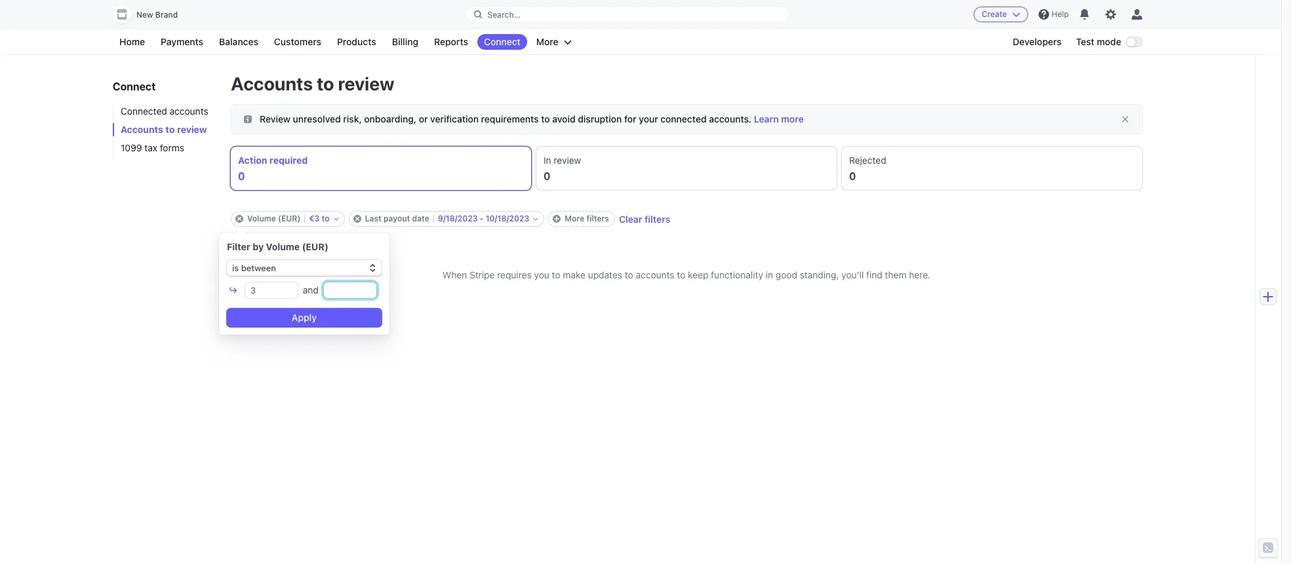 Task type: describe. For each thing, give the bounding box(es) containing it.
connected
[[661, 114, 707, 125]]

payments
[[161, 36, 203, 47]]

filter by volume (eur)
[[227, 241, 329, 253]]

help button
[[1034, 4, 1075, 25]]

risk,
[[343, 114, 362, 125]]

accounts to review link
[[113, 123, 218, 136]]

verification
[[431, 114, 479, 125]]

review inside in review 0
[[554, 155, 582, 166]]

connected accounts link
[[113, 105, 218, 118]]

0 vertical spatial accounts
[[231, 73, 313, 94]]

1 horizontal spatial review
[[338, 73, 395, 94]]

products
[[337, 36, 376, 47]]

to up unresolved
[[317, 73, 334, 94]]

forms
[[160, 142, 184, 154]]

brand
[[155, 10, 178, 20]]

stripe
[[470, 270, 495, 281]]

new brand
[[136, 10, 178, 20]]

find
[[867, 270, 883, 281]]

review unresolved risk, onboarding, or verification requirements to avoid disruption for your connected accounts. learn more
[[260, 114, 804, 125]]

developers link
[[1007, 34, 1069, 50]]

apply
[[292, 312, 317, 323]]

tax
[[145, 142, 157, 154]]

products link
[[331, 34, 383, 50]]

1 vertical spatial accounts to review
[[121, 124, 207, 135]]

payments link
[[154, 34, 210, 50]]

Search… search field
[[467, 6, 789, 23]]

search…
[[488, 10, 521, 19]]

new
[[136, 10, 153, 20]]

onboarding,
[[364, 114, 417, 125]]

reports link
[[428, 34, 475, 50]]

apply button
[[227, 309, 382, 327]]

to inside accounts to review link
[[166, 124, 175, 135]]

1 vertical spatial connect
[[113, 81, 156, 93]]

volume (eur)
[[247, 214, 301, 224]]

to inside clear filters toolbar
[[322, 214, 330, 224]]

0 for action required 0
[[238, 171, 245, 182]]

1099 tax forms link
[[113, 142, 218, 155]]

create button
[[974, 7, 1029, 22]]

rejected 0
[[850, 155, 887, 182]]

help
[[1052, 9, 1069, 19]]

unresolved
[[293, 114, 341, 125]]

accounts inside accounts to review link
[[121, 124, 163, 135]]

1 horizontal spatial accounts
[[636, 270, 675, 281]]

accounts.
[[709, 114, 752, 125]]

requirements
[[481, 114, 539, 125]]

connected
[[121, 106, 167, 117]]

functionality
[[711, 270, 764, 281]]

€3 to
[[309, 214, 330, 224]]

when stripe requires you to make updates to accounts to keep functionality in good standing, you'll find them here.
[[443, 270, 931, 281]]

tab list containing 0
[[231, 147, 1143, 190]]

rejected
[[850, 155, 887, 166]]

home link
[[113, 34, 152, 50]]

in
[[544, 155, 552, 166]]

payout
[[384, 214, 410, 224]]

1 horizontal spatial connect
[[484, 36, 521, 47]]

clear filters button
[[619, 214, 671, 225]]

clear filters toolbar
[[231, 211, 1143, 227]]

edit last payout date image
[[534, 217, 539, 222]]

0 inside "rejected 0"
[[850, 171, 857, 182]]

updates
[[588, 270, 623, 281]]

to left keep
[[677, 270, 686, 281]]

mode
[[1097, 36, 1122, 47]]

more for more
[[537, 36, 559, 47]]

standing,
[[800, 270, 839, 281]]

filters for more filters
[[587, 214, 609, 224]]



Task type: locate. For each thing, give the bounding box(es) containing it.
review
[[338, 73, 395, 94], [177, 124, 207, 135], [554, 155, 582, 166]]

filters right clear
[[645, 214, 671, 225]]

tab list
[[231, 147, 1143, 190]]

to left 'avoid'
[[541, 114, 550, 125]]

(eur) inside clear filters toolbar
[[278, 214, 301, 224]]

filters for clear filters
[[645, 214, 671, 225]]

by
[[253, 241, 264, 253]]

-
[[480, 214, 484, 224]]

filter
[[227, 241, 251, 253]]

them
[[886, 270, 907, 281]]

more for more filters
[[565, 214, 585, 224]]

reports
[[434, 36, 468, 47]]

0 down action
[[238, 171, 245, 182]]

9/18/2023 - 10/18/2023
[[438, 214, 530, 224]]

accounts up accounts to review link
[[170, 106, 208, 117]]

volume right remove volume (eur) image
[[247, 214, 276, 224]]

learn
[[754, 114, 779, 125]]

Search… text field
[[467, 6, 789, 23]]

accounts to review down connected accounts "link"
[[121, 124, 207, 135]]

keep
[[688, 270, 709, 281]]

balances
[[219, 36, 258, 47]]

0 vertical spatial connect
[[484, 36, 521, 47]]

balances link
[[213, 34, 265, 50]]

more button
[[530, 34, 578, 50]]

accounts to review up unresolved
[[231, 73, 395, 94]]

0 vertical spatial more
[[537, 36, 559, 47]]

good
[[776, 270, 798, 281]]

action
[[238, 155, 267, 166]]

volume right by
[[266, 241, 300, 253]]

review
[[260, 114, 291, 125]]

more right add more filters icon
[[565, 214, 585, 224]]

accounts inside "link"
[[170, 106, 208, 117]]

you'll
[[842, 270, 864, 281]]

more right connect link on the top of the page
[[537, 36, 559, 47]]

last payout date
[[365, 214, 430, 224]]

more filters
[[565, 214, 609, 224]]

here.
[[910, 270, 931, 281]]

your
[[639, 114, 659, 125]]

last
[[365, 214, 382, 224]]

(eur)
[[278, 214, 301, 224], [302, 241, 329, 253]]

2 0 from the left
[[544, 171, 551, 182]]

None number field
[[245, 283, 298, 299], [324, 283, 376, 299], [245, 283, 298, 299], [324, 283, 376, 299]]

0 horizontal spatial (eur)
[[278, 214, 301, 224]]

0 vertical spatial (eur)
[[278, 214, 301, 224]]

connect down search…
[[484, 36, 521, 47]]

€3
[[309, 214, 320, 224]]

1 vertical spatial review
[[177, 124, 207, 135]]

(eur) left €3
[[278, 214, 301, 224]]

accounts left keep
[[636, 270, 675, 281]]

0 inside in review 0
[[544, 171, 551, 182]]

edit volume (eur) image
[[334, 217, 339, 222]]

0 for in review 0
[[544, 171, 551, 182]]

0
[[238, 171, 245, 182], [544, 171, 551, 182], [850, 171, 857, 182]]

to left edit volume (eur) icon
[[322, 214, 330, 224]]

0 horizontal spatial accounts
[[121, 124, 163, 135]]

in
[[766, 270, 774, 281]]

avoid
[[553, 114, 576, 125]]

create
[[982, 9, 1008, 19]]

0 inside action required 0
[[238, 171, 245, 182]]

more inside clear filters toolbar
[[565, 214, 585, 224]]

0 vertical spatial review
[[338, 73, 395, 94]]

home
[[119, 36, 145, 47]]

date
[[412, 214, 430, 224]]

1 horizontal spatial 0
[[544, 171, 551, 182]]

customers link
[[268, 34, 328, 50]]

more
[[537, 36, 559, 47], [565, 214, 585, 224]]

1099
[[121, 142, 142, 154]]

accounts up review
[[231, 73, 313, 94]]

1 horizontal spatial filters
[[645, 214, 671, 225]]

remove last payout date image
[[353, 215, 361, 223]]

9/18/2023
[[438, 214, 478, 224]]

0 vertical spatial accounts
[[170, 106, 208, 117]]

required
[[270, 155, 308, 166]]

billing
[[392, 36, 419, 47]]

volume
[[247, 214, 276, 224], [266, 241, 300, 253]]

more
[[782, 114, 804, 125]]

2 horizontal spatial review
[[554, 155, 582, 166]]

1 horizontal spatial accounts to review
[[231, 73, 395, 94]]

in review 0
[[544, 155, 582, 182]]

volume inside clear filters toolbar
[[247, 214, 276, 224]]

review right in
[[554, 155, 582, 166]]

review up risk,
[[338, 73, 395, 94]]

disruption
[[578, 114, 622, 125]]

0 horizontal spatial accounts
[[170, 106, 208, 117]]

to up forms
[[166, 124, 175, 135]]

1 0 from the left
[[238, 171, 245, 182]]

to right the "you"
[[552, 270, 561, 281]]

0 down rejected
[[850, 171, 857, 182]]

1099 tax forms
[[121, 142, 184, 154]]

1 vertical spatial volume
[[266, 241, 300, 253]]

2 vertical spatial review
[[554, 155, 582, 166]]

and
[[300, 285, 321, 296]]

when
[[443, 270, 467, 281]]

requires
[[497, 270, 532, 281]]

0 horizontal spatial more
[[537, 36, 559, 47]]

1 vertical spatial more
[[565, 214, 585, 224]]

to right updates
[[625, 270, 634, 281]]

0 horizontal spatial 0
[[238, 171, 245, 182]]

test
[[1077, 36, 1095, 47]]

to
[[317, 73, 334, 94], [541, 114, 550, 125], [166, 124, 175, 135], [322, 214, 330, 224], [552, 270, 561, 281], [625, 270, 634, 281], [677, 270, 686, 281]]

more inside button
[[537, 36, 559, 47]]

3 0 from the left
[[850, 171, 857, 182]]

10/18/2023
[[486, 214, 530, 224]]

0 horizontal spatial review
[[177, 124, 207, 135]]

svg image
[[244, 116, 252, 123]]

2 horizontal spatial 0
[[850, 171, 857, 182]]

clear filters
[[619, 214, 671, 225]]

0 horizontal spatial accounts to review
[[121, 124, 207, 135]]

1 vertical spatial accounts
[[121, 124, 163, 135]]

accounts
[[170, 106, 208, 117], [636, 270, 675, 281]]

0 horizontal spatial connect
[[113, 81, 156, 93]]

action required 0
[[238, 155, 308, 182]]

1 vertical spatial accounts
[[636, 270, 675, 281]]

test mode
[[1077, 36, 1122, 47]]

make
[[563, 270, 586, 281]]

learn more link
[[754, 114, 804, 125]]

accounts
[[231, 73, 313, 94], [121, 124, 163, 135]]

or
[[419, 114, 428, 125]]

review up forms
[[177, 124, 207, 135]]

connect link
[[478, 34, 527, 50]]

clear
[[619, 214, 643, 225]]

0 horizontal spatial filters
[[587, 214, 609, 224]]

new brand button
[[113, 5, 191, 24]]

filters
[[645, 214, 671, 225], [587, 214, 609, 224]]

accounts down connected
[[121, 124, 163, 135]]

1 horizontal spatial more
[[565, 214, 585, 224]]

developers
[[1013, 36, 1062, 47]]

remove volume (eur) image
[[236, 215, 243, 223]]

connected accounts
[[121, 106, 208, 117]]

for
[[625, 114, 637, 125]]

1 horizontal spatial (eur)
[[302, 241, 329, 253]]

1 horizontal spatial accounts
[[231, 73, 313, 94]]

add more filters image
[[553, 215, 561, 223]]

you
[[534, 270, 550, 281]]

connect up connected
[[113, 81, 156, 93]]

1 vertical spatial (eur)
[[302, 241, 329, 253]]

0 vertical spatial volume
[[247, 214, 276, 224]]

filters left clear
[[587, 214, 609, 224]]

customers
[[274, 36, 321, 47]]

billing link
[[386, 34, 425, 50]]

(eur) down €3
[[302, 241, 329, 253]]

0 vertical spatial accounts to review
[[231, 73, 395, 94]]

0 down in
[[544, 171, 551, 182]]



Task type: vqa. For each thing, say whether or not it's contained in the screenshot.
verification
yes



